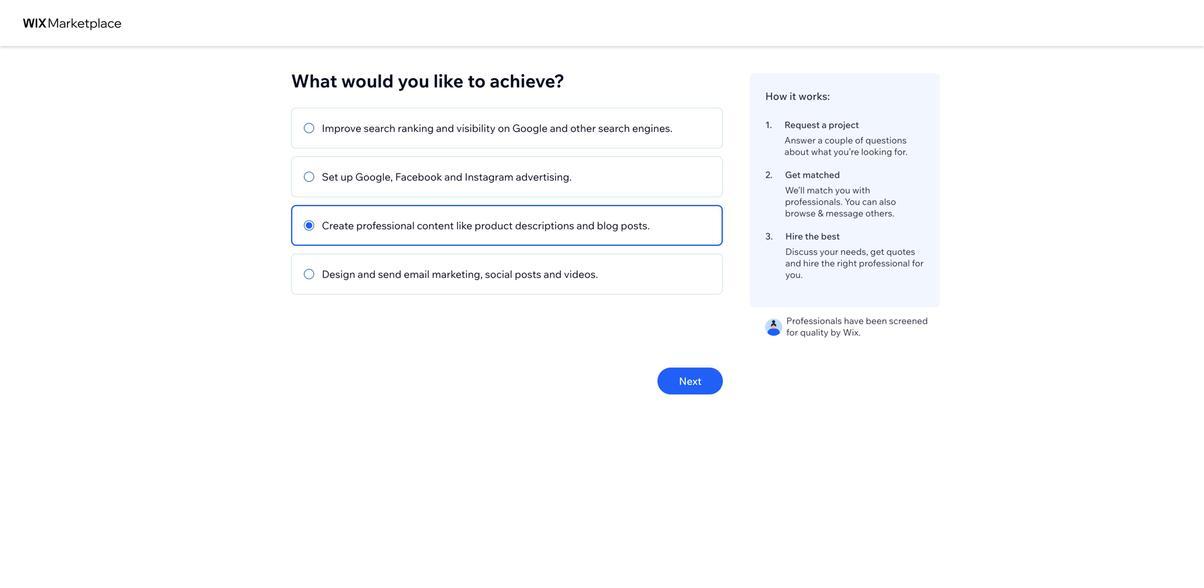 Task type: vqa. For each thing, say whether or not it's contained in the screenshot.
couple
yes



Task type: describe. For each thing, give the bounding box(es) containing it.
of
[[855, 135, 864, 146]]

3 .
[[766, 231, 773, 242]]

and left other
[[550, 122, 568, 135]]

facebook
[[395, 171, 442, 183]]

matched
[[803, 169, 840, 181]]

how it works:
[[766, 90, 830, 103]]

browse
[[785, 208, 816, 219]]

we'll
[[785, 185, 805, 196]]

also
[[879, 196, 896, 207]]

option group containing improve search ranking and visibility on google and other search engines.
[[291, 108, 723, 295]]

ranking
[[398, 122, 434, 135]]

blog
[[597, 219, 619, 232]]

for.
[[894, 146, 908, 157]]

google,
[[355, 171, 393, 183]]

match
[[807, 185, 833, 196]]

set up google, facebook and instagram advertising.
[[322, 171, 572, 183]]

questions
[[866, 135, 907, 146]]

for inside hire the best discuss your needs, get quotes and hire the right professional for you.
[[912, 258, 924, 269]]

0 vertical spatial professional
[[356, 219, 415, 232]]

improve
[[322, 122, 361, 135]]

right
[[837, 258, 857, 269]]

like for content
[[456, 219, 472, 232]]

been
[[866, 316, 887, 327]]

and left "send" at the left top of the page
[[358, 268, 376, 281]]

you
[[845, 196, 860, 207]]

with
[[853, 185, 870, 196]]

1
[[766, 119, 770, 131]]

like for you
[[434, 70, 464, 92]]

2 .
[[766, 169, 773, 181]]

hire
[[803, 258, 819, 269]]

hire the best discuss your needs, get quotes and hire the right professional for you.
[[786, 231, 924, 281]]

and right facebook
[[445, 171, 463, 183]]

2
[[766, 169, 770, 181]]

screened
[[889, 316, 928, 327]]

wix.
[[843, 327, 861, 338]]

engines.
[[632, 122, 673, 135]]

by
[[831, 327, 841, 338]]

to
[[468, 70, 486, 92]]

needs,
[[841, 246, 869, 257]]

other
[[570, 122, 596, 135]]

would
[[341, 70, 394, 92]]

next button
[[658, 368, 723, 395]]

3
[[766, 231, 771, 242]]

1 .
[[766, 119, 772, 131]]

works:
[[799, 90, 830, 103]]

project
[[829, 119, 859, 131]]

. for 2
[[770, 169, 773, 181]]

videos.
[[564, 268, 598, 281]]

create professional content like product descriptions and blog posts.
[[322, 219, 650, 232]]

1 search from the left
[[364, 122, 396, 135]]

request
[[785, 119, 820, 131]]

posts.
[[621, 219, 650, 232]]

others.
[[866, 208, 895, 219]]

social
[[485, 268, 513, 281]]



Task type: locate. For each thing, give the bounding box(es) containing it.
what
[[291, 70, 337, 92]]

0 vertical spatial for
[[912, 258, 924, 269]]

the
[[805, 231, 819, 242], [821, 258, 835, 269]]

for inside professionals have been screened for quality by wix.
[[787, 327, 798, 338]]

a left the project on the right of page
[[822, 119, 827, 131]]

design and send email marketing, social posts and videos.
[[322, 268, 598, 281]]

get matched we'll match you with professionals. you can also browse & message others.
[[785, 169, 896, 219]]

and left the blog
[[577, 219, 595, 232]]

for
[[912, 258, 924, 269], [787, 327, 798, 338]]

send
[[378, 268, 402, 281]]

search right other
[[598, 122, 630, 135]]

option group
[[291, 108, 723, 295]]

visibility
[[457, 122, 496, 135]]

discuss
[[786, 246, 818, 257]]

you right would
[[398, 70, 429, 92]]

0 horizontal spatial professional
[[356, 219, 415, 232]]

and inside hire the best discuss your needs, get quotes and hire the right professional for you.
[[786, 258, 801, 269]]

for left quality
[[787, 327, 798, 338]]

about
[[785, 146, 809, 157]]

0 vertical spatial .
[[770, 119, 772, 131]]

. down 'how'
[[770, 119, 772, 131]]

0 horizontal spatial you
[[398, 70, 429, 92]]

professional inside hire the best discuss your needs, get quotes and hire the right professional for you.
[[859, 258, 910, 269]]

1 horizontal spatial you
[[835, 185, 851, 196]]

content
[[417, 219, 454, 232]]

0 horizontal spatial search
[[364, 122, 396, 135]]

professionals.
[[785, 196, 843, 207]]

it
[[790, 90, 796, 103]]

looking
[[861, 146, 892, 157]]

your
[[820, 246, 839, 257]]

1 vertical spatial .
[[770, 169, 773, 181]]

. for 3
[[771, 231, 773, 242]]

like left "to"
[[434, 70, 464, 92]]

like
[[434, 70, 464, 92], [456, 219, 472, 232]]

0 vertical spatial the
[[805, 231, 819, 242]]

what
[[811, 146, 832, 157]]

professional
[[356, 219, 415, 232], [859, 258, 910, 269]]

.
[[770, 119, 772, 131], [770, 169, 773, 181], [771, 231, 773, 242]]

professionals
[[787, 316, 842, 327]]

1 vertical spatial for
[[787, 327, 798, 338]]

advertising.
[[516, 171, 572, 183]]

professional down get
[[859, 258, 910, 269]]

request a project answer a couple of questions about what you're looking for.
[[785, 119, 908, 157]]

product
[[475, 219, 513, 232]]

how
[[766, 90, 787, 103]]

and right posts
[[544, 268, 562, 281]]

the right hire
[[805, 231, 819, 242]]

a up what
[[818, 135, 823, 146]]

0 vertical spatial a
[[822, 119, 827, 131]]

descriptions
[[515, 219, 574, 232]]

have
[[844, 316, 864, 327]]

you.
[[786, 269, 803, 281]]

you
[[398, 70, 429, 92], [835, 185, 851, 196]]

quotes
[[887, 246, 916, 257]]

1 vertical spatial you
[[835, 185, 851, 196]]

and up the you.
[[786, 258, 801, 269]]

email
[[404, 268, 430, 281]]

0 horizontal spatial for
[[787, 327, 798, 338]]

instagram
[[465, 171, 514, 183]]

. left hire
[[771, 231, 773, 242]]

google
[[512, 122, 548, 135]]

a
[[822, 119, 827, 131], [818, 135, 823, 146]]

like right content at the left
[[456, 219, 472, 232]]

0 vertical spatial you
[[398, 70, 429, 92]]

you inside get matched we'll match you with professionals. you can also browse & message others.
[[835, 185, 851, 196]]

1 horizontal spatial search
[[598, 122, 630, 135]]

2 search from the left
[[598, 122, 630, 135]]

1 vertical spatial a
[[818, 135, 823, 146]]

0 horizontal spatial the
[[805, 231, 819, 242]]

professional right create
[[356, 219, 415, 232]]

2 vertical spatial .
[[771, 231, 773, 242]]

. for 1
[[770, 119, 772, 131]]

get
[[785, 169, 801, 181]]

posts
[[515, 268, 541, 281]]

couple
[[825, 135, 853, 146]]

what would you like to achieve?
[[291, 70, 565, 92]]

next
[[679, 375, 702, 388]]

you're
[[834, 146, 859, 157]]

1 horizontal spatial for
[[912, 258, 924, 269]]

best
[[821, 231, 840, 242]]

hire
[[786, 231, 803, 242]]

answer
[[785, 135, 816, 146]]

achieve?
[[490, 70, 565, 92]]

0 vertical spatial like
[[434, 70, 464, 92]]

can
[[862, 196, 877, 207]]

you up you
[[835, 185, 851, 196]]

message
[[826, 208, 864, 219]]

create
[[322, 219, 354, 232]]

professionals have been screened for quality by wix.
[[787, 316, 928, 338]]

on
[[498, 122, 510, 135]]

1 vertical spatial like
[[456, 219, 472, 232]]

for down quotes
[[912, 258, 924, 269]]

and
[[436, 122, 454, 135], [550, 122, 568, 135], [445, 171, 463, 183], [577, 219, 595, 232], [786, 258, 801, 269], [358, 268, 376, 281], [544, 268, 562, 281]]

. left the get
[[770, 169, 773, 181]]

search left the ranking
[[364, 122, 396, 135]]

1 horizontal spatial the
[[821, 258, 835, 269]]

marketing,
[[432, 268, 483, 281]]

get
[[871, 246, 885, 257]]

quality
[[800, 327, 829, 338]]

the down your
[[821, 258, 835, 269]]

design
[[322, 268, 355, 281]]

and right the ranking
[[436, 122, 454, 135]]

1 vertical spatial professional
[[859, 258, 910, 269]]

set
[[322, 171, 338, 183]]

up
[[341, 171, 353, 183]]

&
[[818, 208, 824, 219]]

improve search ranking and visibility on google and other search engines.
[[322, 122, 673, 135]]

1 vertical spatial the
[[821, 258, 835, 269]]

1 horizontal spatial professional
[[859, 258, 910, 269]]

search
[[364, 122, 396, 135], [598, 122, 630, 135]]



